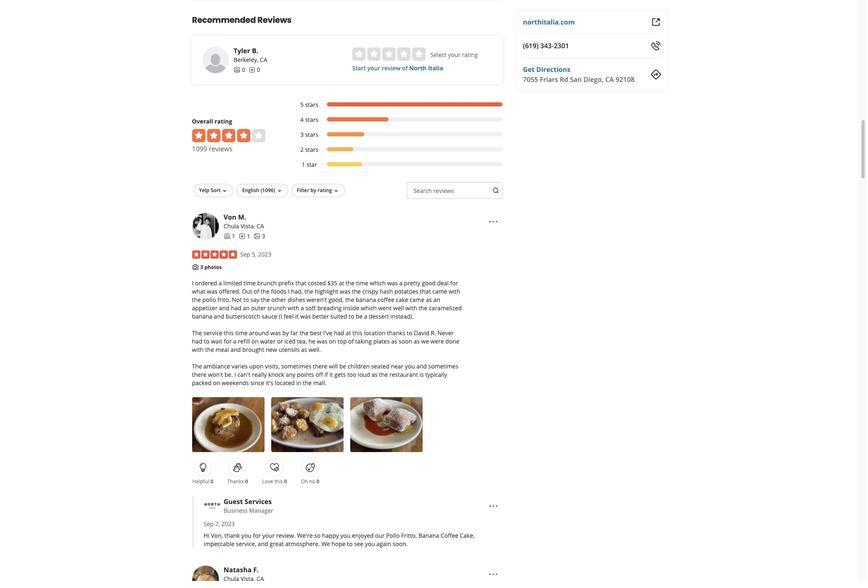 Task type: vqa. For each thing, say whether or not it's contained in the screenshot.
16 chevron down v2 icon in the Yelp Sort dropdown button
yes



Task type: describe. For each thing, give the bounding box(es) containing it.
pollo
[[386, 532, 400, 540]]

0 horizontal spatial i
[[192, 279, 194, 287]]

ca inside von m. chula vista, ca
[[257, 222, 264, 230]]

time up the crispy on the left of the page
[[356, 279, 368, 287]]

suited
[[331, 313, 347, 321]]

gets
[[335, 371, 346, 379]]

filter reviews by 3 stars rating element
[[292, 131, 503, 139]]

had inside i ordered a limited time brunch prefix that costed $35 at the time which was a pretty good deal for what was offered. out of the foods i had, the highlight was the crispy hash potatoes that came with the pollo frito. not to say the other dishes weren't good, the banana coffee cake came as an appetizer and had an outer crunch with a soft breading inside which went well with the caramelized banana and butterscotch sauce (i feel it was better suited to be a dessert instead).
[[231, 304, 241, 312]]

we're
[[297, 532, 313, 540]]

instead).
[[391, 313, 414, 321]]

1 sometimes from the left
[[281, 363, 311, 370]]

1 vertical spatial rating
[[215, 117, 232, 125]]

frito.
[[218, 296, 231, 304]]

1 star
[[302, 161, 317, 168]]

you down enjoyed
[[365, 540, 375, 548]]

the for the service this time around was by far the best i've had at this location thanks to david r. never had to wait for a refill on water or iced tea, he was on top of taking plates as soon as we were done with the meal and brought new utensils as well.
[[192, 329, 202, 337]]

the down wait
[[205, 346, 214, 354]]

guest
[[224, 497, 243, 507]]

the left caramelized
[[419, 304, 428, 312]]

berkeley,
[[234, 56, 259, 64]]

the for the ambiance varies upon visits, sometimes there will be children seated near you and sometimes there won't be. i can't really knock any points off if it gets too loud as the restaurant is typically packed on weekends since it's located in the mall.
[[192, 363, 202, 370]]

and down the frito.
[[219, 304, 230, 312]]

so
[[314, 532, 321, 540]]

yelp
[[199, 187, 209, 194]]

0 vertical spatial which
[[370, 279, 386, 287]]

children
[[348, 363, 370, 370]]

and inside the service this time around was by far the best i've had at this location thanks to david r. never had to wait for a refill on water or iced tea, he was on top of taking plates as soon as we were done with the meal and brought new utensils as well.
[[231, 346, 241, 354]]

is
[[420, 371, 424, 379]]

a inside the service this time around was by far the best i've had at this location thanks to david r. never had to wait for a refill on water or iced tea, he was on top of taking plates as soon as we were done with the meal and brought new utensils as well.
[[233, 338, 236, 346]]

your for select
[[448, 51, 461, 59]]

24 phone v2 image
[[651, 41, 661, 51]]

friends element for tyler b.
[[234, 66, 245, 74]]

f.
[[253, 566, 259, 575]]

foods
[[271, 288, 287, 296]]

1 vertical spatial which
[[361, 304, 377, 312]]

0 vertical spatial that
[[296, 279, 307, 287]]

0 vertical spatial an
[[434, 296, 440, 304]]

love
[[262, 478, 273, 485]]

filter reviews by 1 star rating element
[[292, 161, 503, 169]]

sep for sep 5, 2023
[[240, 250, 250, 258]]

the service this time around was by far the best i've had at this location thanks to david r. never had to wait for a refill on water or iced tea, he was on top of taking plates as soon as we were done with the meal and brought new utensils as well.
[[192, 329, 460, 354]]

happy
[[322, 532, 339, 540]]

von
[[224, 213, 237, 222]]

chula
[[224, 222, 239, 230]]

weren't
[[307, 296, 327, 304]]

reviews for search reviews
[[434, 187, 454, 195]]

start
[[352, 64, 366, 72]]

0 horizontal spatial an
[[243, 304, 250, 312]]

mall.
[[313, 379, 327, 387]]

stars for 2 stars
[[305, 146, 319, 154]]

1 vertical spatial had
[[334, 329, 344, 337]]

16 chevron down v2 image
[[276, 188, 283, 194]]

a left soft
[[301, 304, 304, 312]]

and inside sep 7, 2023 hi von, thank you for your review. we're so happy you enjoyed our pollo fritto, banana coffee cake, impeccable service, and great atmosphere. we hope to see you again soon.
[[258, 540, 268, 548]]

1 horizontal spatial this
[[275, 478, 283, 485]]

will
[[329, 363, 338, 370]]

a left dessert
[[364, 313, 367, 321]]

thanks
[[227, 478, 244, 485]]

banana
[[419, 532, 439, 540]]

to down inside
[[349, 313, 354, 321]]

meal
[[216, 346, 229, 354]]

thank
[[224, 532, 240, 540]]

stars for 3 stars
[[305, 131, 319, 139]]

i've
[[323, 329, 332, 337]]

the right "$35" at the top left of the page
[[346, 279, 355, 287]]

3 for 3
[[262, 232, 265, 240]]

varies
[[232, 363, 248, 370]]

loud
[[358, 371, 370, 379]]

was up the pollo
[[207, 288, 218, 296]]

star
[[307, 161, 317, 168]]

caramelized
[[429, 304, 462, 312]]

2 horizontal spatial i
[[288, 288, 290, 296]]

san
[[570, 75, 582, 84]]

reviews element for b.
[[249, 66, 260, 74]]

16 friends v2 image
[[234, 66, 240, 73]]

16 friends v2 image
[[224, 233, 230, 240]]

filter reviews by 5 stars rating element
[[292, 101, 503, 109]]

in
[[296, 379, 301, 387]]

reviews for 1099 reviews
[[209, 144, 233, 154]]

english
[[242, 187, 259, 194]]

well.
[[309, 346, 321, 354]]

5 stars
[[300, 101, 319, 109]]

offered.
[[219, 288, 241, 296]]

at inside i ordered a limited time brunch prefix that costed $35 at the time which was a pretty good deal for what was offered. out of the foods i had, the highlight was the crispy hash potatoes that came with the pollo frito. not to say the other dishes weren't good, the banana coffee cake came as an appetizer and had an outer crunch with a soft breading inside which went well with the caramelized banana and butterscotch sauce (i feel it was better suited to be a dessert instead).
[[339, 279, 344, 287]]

as left the we
[[414, 338, 420, 346]]

of inside the service this time around was by far the best i've had at this location thanks to david r. never had to wait for a refill on water or iced tea, he was on top of taking plates as soon as we were done with the meal and brought new utensils as well.
[[348, 338, 354, 346]]

was down soft
[[300, 313, 311, 321]]

impeccable
[[204, 540, 235, 548]]

(0 reactions) element for love this 0
[[284, 478, 287, 485]]

1099 reviews
[[192, 144, 233, 154]]

butterscotch
[[226, 313, 260, 321]]

for inside the service this time around was by far the best i've had at this location thanks to david r. never had to wait for a refill on water or iced tea, he was on top of taking plates as soon as we were done with the meal and brought new utensils as well.
[[224, 338, 232, 346]]

we
[[322, 540, 330, 548]]

iced
[[285, 338, 296, 346]]

2301
[[554, 41, 569, 50]]

0 horizontal spatial there
[[192, 371, 207, 379]]

seated
[[371, 363, 390, 370]]

enjoyed
[[352, 532, 374, 540]]

sep 5, 2023
[[240, 250, 271, 258]]

were
[[431, 338, 444, 346]]

as down thanks
[[391, 338, 397, 346]]

good
[[422, 279, 436, 287]]

3 photos
[[200, 264, 222, 271]]

recommended reviews element
[[165, 0, 529, 581]]

(no rating) image
[[352, 47, 426, 61]]

and inside the ambiance varies upon visits, sometimes there will be children seated near you and sometimes there won't be. i can't really knock any points off if it gets too loud as the restaurant is typically packed on weekends since it's located in the mall.
[[417, 363, 427, 370]]

around
[[249, 329, 269, 337]]

oh
[[301, 478, 308, 485]]

start your review of north italia
[[352, 64, 443, 72]]

a left limited
[[219, 279, 222, 287]]

with inside the service this time around was by far the best i've had at this location thanks to david r. never had to wait for a refill on water or iced tea, he was on top of taking plates as soon as we were done with the meal and brought new utensils as well.
[[192, 346, 204, 354]]

16 review v2 image for b.
[[249, 66, 255, 73]]

von m. link
[[224, 213, 246, 222]]

16 review v2 image for m.
[[239, 233, 245, 240]]

ambiance
[[204, 363, 230, 370]]

16 photos v2 image
[[254, 233, 260, 240]]

tyler b. link
[[234, 46, 258, 55]]

with down the deal
[[449, 288, 460, 296]]

of inside i ordered a limited time brunch prefix that costed $35 at the time which was a pretty good deal for what was offered. out of the foods i had, the highlight was the crispy hash potatoes that came with the pollo frito. not to say the other dishes weren't good, the banana coffee cake came as an appetizer and had an outer crunch with a soft breading inside which went well with the caramelized banana and butterscotch sauce (i feel it was better suited to be a dessert instead).
[[254, 288, 259, 296]]

(0 reactions) element for oh no 0
[[317, 478, 320, 485]]

breading
[[317, 304, 342, 312]]

0 right thanks
[[245, 478, 248, 485]]

taking
[[355, 338, 372, 346]]

the left the crispy on the left of the page
[[352, 288, 361, 296]]

refill
[[238, 338, 250, 346]]

you up hope
[[341, 532, 351, 540]]

to left wait
[[204, 338, 210, 346]]

deal
[[437, 279, 449, 287]]

see
[[354, 540, 364, 548]]

b.
[[252, 46, 258, 55]]

you up service,
[[242, 532, 252, 540]]

was up good,
[[340, 288, 351, 296]]

4
[[300, 116, 304, 124]]

1 inside friends element
[[232, 232, 235, 240]]

the down what at left
[[192, 296, 201, 304]]

rating for filter by rating
[[318, 187, 332, 194]]

2 sometimes from the left
[[429, 363, 459, 370]]

the ambiance varies upon visits, sometimes there will be children seated near you and sometimes there won't be. i can't really knock any points off if it gets too loud as the restaurant is typically packed on weekends since it's located in the mall.
[[192, 363, 459, 387]]

soon.
[[393, 540, 408, 548]]

24 directions v2 image
[[651, 69, 661, 79]]

soft
[[306, 304, 316, 312]]

what
[[192, 288, 205, 296]]

stars for 4 stars
[[305, 116, 319, 124]]

filter reviews by 4 stars rating element
[[292, 116, 503, 124]]

photo of natasha f. image
[[192, 566, 219, 581]]

friends element for von m.
[[224, 232, 235, 240]]

0 right helpful
[[211, 478, 213, 485]]

0 horizontal spatial this
[[224, 329, 234, 337]]

filter reviews by 2 stars rating element
[[292, 146, 503, 154]]

was up or
[[271, 329, 281, 337]]

visits,
[[265, 363, 280, 370]]

filter by rating
[[297, 187, 332, 194]]

5
[[300, 101, 304, 109]]

2 horizontal spatial on
[[329, 338, 336, 346]]

24 external link v2 image
[[651, 17, 661, 27]]

0 horizontal spatial came
[[410, 296, 425, 304]]

dishes
[[288, 296, 305, 304]]



Task type: locate. For each thing, give the bounding box(es) containing it.
4 (0 reactions) element from the left
[[317, 478, 320, 485]]

i inside the ambiance varies upon visits, sometimes there will be children seated near you and sometimes there won't be. i can't really knock any points off if it gets too loud as the restaurant is typically packed on weekends since it's located in the mall.
[[235, 371, 236, 379]]

2 horizontal spatial of
[[402, 64, 408, 72]]

3 (0 reactions) element from the left
[[284, 478, 287, 485]]

brought
[[242, 346, 264, 354]]

1 horizontal spatial 1
[[247, 232, 250, 240]]

i ordered a limited time brunch prefix that costed $35 at the time which was a pretty good deal for what was offered. out of the foods i had, the highlight was the crispy hash potatoes that came with the pollo frito. not to say the other dishes weren't good, the banana coffee cake came as an appetizer and had an outer crunch with a soft breading inside which went well with the caramelized banana and butterscotch sauce (i feel it was better suited to be a dessert instead).
[[192, 279, 462, 321]]

your right select
[[448, 51, 461, 59]]

out
[[242, 288, 252, 296]]

no
[[309, 478, 315, 485]]

and down refill
[[231, 346, 241, 354]]

other
[[271, 296, 286, 304]]

to up soon on the left bottom of the page
[[407, 329, 413, 337]]

plates
[[373, 338, 390, 346]]

at up top
[[346, 329, 351, 337]]

a up potatoes
[[399, 279, 403, 287]]

off
[[316, 371, 323, 379]]

16 camera v2 image
[[192, 264, 199, 270]]

0 vertical spatial sep
[[240, 250, 250, 258]]

2 16 chevron down v2 image from the left
[[333, 188, 340, 194]]

friends element
[[234, 66, 245, 74], [224, 232, 235, 240]]

and down the appetizer
[[214, 313, 224, 321]]

fritto,
[[401, 532, 417, 540]]

(i
[[279, 313, 282, 321]]

1 vertical spatial friends element
[[224, 232, 235, 240]]

friends element down the berkeley,
[[234, 66, 245, 74]]

1 (0 reactions) element from the left
[[211, 478, 213, 485]]

as down tea, at the left bottom of the page
[[301, 346, 307, 354]]

1 horizontal spatial that
[[420, 288, 431, 296]]

filter
[[297, 187, 309, 194]]

select your rating
[[431, 51, 478, 59]]

sometimes up 'typically'
[[429, 363, 459, 370]]

1 horizontal spatial had
[[231, 304, 241, 312]]

reviews element down the berkeley,
[[249, 66, 260, 74]]

3 down 4
[[300, 131, 304, 139]]

we
[[421, 338, 429, 346]]

an up caramelized
[[434, 296, 440, 304]]

the down seated at the bottom left of the page
[[379, 371, 388, 379]]

at
[[339, 279, 344, 287], [346, 329, 351, 337]]

4 stars from the top
[[305, 146, 319, 154]]

16 chevron down v2 image inside yelp sort popup button
[[222, 188, 228, 194]]

0 horizontal spatial had
[[192, 338, 202, 346]]

rating inside dropdown button
[[318, 187, 332, 194]]

0 down the berkeley,
[[257, 66, 260, 74]]

1 vertical spatial banana
[[192, 313, 213, 321]]

stars right 5 at the top left of page
[[305, 101, 319, 109]]

your inside sep 7, 2023 hi von, thank you for your review. we're so happy you enjoyed our pollo fritto, banana coffee cake, impeccable service, and great atmosphere. we hope to see you again soon.
[[262, 532, 275, 540]]

the
[[192, 329, 202, 337], [192, 363, 202, 370]]

3 right 16 camera v2 image
[[200, 264, 203, 271]]

select
[[431, 51, 447, 59]]

soon
[[399, 338, 412, 346]]

16 chevron down v2 image for filter by rating
[[333, 188, 340, 194]]

friends element containing 0
[[234, 66, 245, 74]]

photos element
[[254, 232, 265, 240]]

diego,
[[584, 75, 604, 84]]

wait
[[211, 338, 222, 346]]

the inside the ambiance varies upon visits, sometimes there will be children seated near you and sometimes there won't be. i can't really knock any points off if it gets too loud as the restaurant is typically packed on weekends since it's located in the mall.
[[192, 363, 202, 370]]

2 vertical spatial 3
[[200, 264, 203, 271]]

david
[[414, 329, 430, 337]]

0 horizontal spatial at
[[339, 279, 344, 287]]

stars inside filter reviews by 4 stars rating element
[[305, 116, 319, 124]]

rating right select
[[462, 51, 478, 59]]

0 vertical spatial rating
[[462, 51, 478, 59]]

0 vertical spatial 3
[[300, 131, 304, 139]]

stars for 5 stars
[[305, 101, 319, 109]]

thanks 0
[[227, 478, 248, 485]]

appetizer
[[192, 304, 218, 312]]

at inside the service this time around was by far the best i've had at this location thanks to david r. never had to wait for a refill on water or iced tea, he was on top of taking plates as soon as we were done with the meal and brought new utensils as well.
[[346, 329, 351, 337]]

by right filter
[[311, 187, 316, 194]]

never
[[438, 329, 454, 337]]

the left service
[[192, 329, 202, 337]]

to down out
[[243, 296, 249, 304]]

None radio
[[352, 47, 366, 61], [367, 47, 381, 61], [352, 47, 366, 61], [367, 47, 381, 61]]

for inside i ordered a limited time brunch prefix that costed $35 at the time which was a pretty good deal for what was offered. out of the foods i had, the highlight was the crispy hash potatoes that came with the pollo frito. not to say the other dishes weren't good, the banana coffee cake came as an appetizer and had an outer crunch with a soft breading inside which went well with the caramelized banana and butterscotch sauce (i feel it was better suited to be a dessert instead).
[[450, 279, 458, 287]]

1 horizontal spatial on
[[252, 338, 259, 346]]

by
[[311, 187, 316, 194], [283, 329, 289, 337]]

there up packed
[[192, 371, 207, 379]]

your right start
[[368, 64, 381, 72]]

manager
[[249, 507, 273, 515]]

2 vertical spatial had
[[192, 338, 202, 346]]

location
[[364, 329, 386, 337]]

1 vertical spatial the
[[192, 363, 202, 370]]

0 vertical spatial 16 review v2 image
[[249, 66, 255, 73]]

sep left the 7,
[[204, 520, 214, 528]]

be down inside
[[356, 313, 363, 321]]

you inside the ambiance varies upon visits, sometimes there will be children seated near you and sometimes there won't be. i can't really knock any points off if it gets too loud as the restaurant is typically packed on weekends since it's located in the mall.
[[405, 363, 415, 370]]

for right the deal
[[450, 279, 458, 287]]

not
[[232, 296, 242, 304]]

on up brought
[[252, 338, 259, 346]]

1 horizontal spatial banana
[[356, 296, 376, 304]]

stars down 4 stars
[[305, 131, 319, 139]]

1 vertical spatial there
[[192, 371, 207, 379]]

photos
[[205, 264, 222, 271]]

time up refill
[[235, 329, 248, 337]]

pollo
[[202, 296, 216, 304]]

came down the deal
[[433, 288, 447, 296]]

had left wait
[[192, 338, 202, 346]]

the right in
[[303, 379, 312, 387]]

knock
[[268, 371, 284, 379]]

helpful
[[192, 478, 209, 485]]

1 horizontal spatial i
[[235, 371, 236, 379]]

atmosphere.
[[285, 540, 320, 548]]

friars
[[540, 75, 558, 84]]

the inside the service this time around was by far the best i've had at this location thanks to david r. never had to wait for a refill on water or iced tea, he was on top of taking plates as soon as we were done with the meal and brought new utensils as well.
[[192, 329, 202, 337]]

natasha f.
[[224, 566, 259, 575]]

1 horizontal spatial it
[[330, 371, 333, 379]]

this up taking
[[353, 329, 363, 337]]

it inside the ambiance varies upon visits, sometimes there will be children seated near you and sometimes there won't be. i can't really knock any points off if it gets too loud as the restaurant is typically packed on weekends since it's located in the mall.
[[330, 371, 333, 379]]

16 chevron down v2 image
[[222, 188, 228, 194], [333, 188, 340, 194]]

ca inside 'tyler b. berkeley, ca'
[[260, 56, 267, 64]]

0 horizontal spatial rating
[[215, 117, 232, 125]]

the right say
[[261, 296, 270, 304]]

2 vertical spatial i
[[235, 371, 236, 379]]

i left had, at the left of the page
[[288, 288, 290, 296]]

the up weren't
[[305, 288, 313, 296]]

2 horizontal spatial 3
[[300, 131, 304, 139]]

0 horizontal spatial on
[[213, 379, 220, 387]]

banana down the crispy on the left of the page
[[356, 296, 376, 304]]

an
[[434, 296, 440, 304], [243, 304, 250, 312]]

0 right love
[[284, 478, 287, 485]]

1 vertical spatial be
[[339, 363, 346, 370]]

5,
[[252, 250, 257, 258]]

reviews element for m.
[[239, 232, 250, 240]]

menu image for 'photo of von m.'
[[489, 217, 499, 227]]

ca inside the get directions 7055 friars rd san diego, ca 92108
[[606, 75, 614, 84]]

reviews element containing 1
[[239, 232, 250, 240]]

1 horizontal spatial sometimes
[[429, 363, 459, 370]]

well
[[393, 304, 404, 312]]

0 right the no
[[317, 478, 320, 485]]

16 review v2 image
[[249, 66, 255, 73], [239, 233, 245, 240]]

friends element containing 1
[[224, 232, 235, 240]]

1 horizontal spatial by
[[311, 187, 316, 194]]

great
[[270, 540, 284, 548]]

3 stars
[[300, 131, 319, 139]]

banana down the appetizer
[[192, 313, 213, 321]]

sep inside sep 7, 2023 hi von, thank you for your review. we're so happy you enjoyed our pollo fritto, banana coffee cake, impeccable service, and great atmosphere. we hope to see you again soon.
[[204, 520, 214, 528]]

2 menu image from the top
[[489, 570, 499, 580]]

0 horizontal spatial banana
[[192, 313, 213, 321]]

that up had, at the left of the page
[[296, 279, 307, 287]]

0 horizontal spatial it
[[295, 313, 299, 321]]

(619) 343-2301
[[523, 41, 569, 50]]

time inside the service this time around was by far the best i've had at this location thanks to david r. never had to wait for a refill on water or iced tea, he was on top of taking plates as soon as we were done with the meal and brought new utensils as well.
[[235, 329, 248, 337]]

4 star rating image
[[192, 129, 265, 142]]

done
[[446, 338, 460, 346]]

1 vertical spatial 2023
[[222, 520, 235, 528]]

2 horizontal spatial rating
[[462, 51, 478, 59]]

time up out
[[244, 279, 256, 287]]

  text field
[[407, 182, 503, 199]]

1 stars from the top
[[305, 101, 319, 109]]

had down not
[[231, 304, 241, 312]]

good,
[[329, 296, 344, 304]]

3 for 3 photos
[[200, 264, 203, 271]]

2023 for 7,
[[222, 520, 235, 528]]

2 vertical spatial rating
[[318, 187, 332, 194]]

by inside dropdown button
[[311, 187, 316, 194]]

for inside sep 7, 2023 hi von, thank you for your review. we're so happy you enjoyed our pollo fritto, banana coffee cake, impeccable service, and great atmosphere. we hope to see you again soon.
[[253, 532, 261, 540]]

2 vertical spatial your
[[262, 532, 275, 540]]

0 vertical spatial your
[[448, 51, 461, 59]]

potatoes
[[395, 288, 419, 296]]

sauce
[[262, 313, 277, 321]]

3 stars from the top
[[305, 131, 319, 139]]

again
[[377, 540, 391, 548]]

this right love
[[275, 478, 283, 485]]

ca left 92108
[[606, 75, 614, 84]]

0 vertical spatial reviews
[[209, 144, 233, 154]]

reviews element containing 0
[[249, 66, 260, 74]]

0 vertical spatial of
[[402, 64, 408, 72]]

1 left star
[[302, 161, 305, 168]]

(619)
[[523, 41, 539, 50]]

an up butterscotch
[[243, 304, 250, 312]]

2 (0 reactions) element from the left
[[245, 478, 248, 485]]

3 inside filter reviews by 3 stars rating element
[[300, 131, 304, 139]]

was up the hash
[[387, 279, 398, 287]]

0 vertical spatial by
[[311, 187, 316, 194]]

(0 reactions) element
[[211, 478, 213, 485], [245, 478, 248, 485], [284, 478, 287, 485], [317, 478, 320, 485]]

2 horizontal spatial this
[[353, 329, 363, 337]]

of right top
[[348, 338, 354, 346]]

0 vertical spatial friends element
[[234, 66, 245, 74]]

menu image for photo of natasha f.
[[489, 570, 499, 580]]

packed
[[192, 379, 212, 387]]

was down i've
[[317, 338, 328, 346]]

2 horizontal spatial your
[[448, 51, 461, 59]]

menu image
[[489, 217, 499, 227], [489, 570, 499, 580]]

photo of tyler b. image
[[202, 47, 229, 73]]

1 horizontal spatial 16 chevron down v2 image
[[333, 188, 340, 194]]

located
[[275, 379, 295, 387]]

0 horizontal spatial your
[[262, 532, 275, 540]]

0 vertical spatial menu image
[[489, 217, 499, 227]]

0 vertical spatial there
[[313, 363, 328, 370]]

feel
[[284, 313, 294, 321]]

highlight
[[315, 288, 339, 296]]

went
[[378, 304, 392, 312]]

sep for sep 7, 2023 hi von, thank you for your review. we're so happy you enjoyed our pollo fritto, banana coffee cake, impeccable service, and great atmosphere. we hope to see you again soon.
[[204, 520, 214, 528]]

top
[[338, 338, 347, 346]]

2023 inside sep 7, 2023 hi von, thank you for your review. we're so happy you enjoyed our pollo fritto, banana coffee cake, impeccable service, and great atmosphere. we hope to see you again soon.
[[222, 520, 235, 528]]

rating for select your rating
[[462, 51, 478, 59]]

1 vertical spatial for
[[224, 338, 232, 346]]

for up meal
[[224, 338, 232, 346]]

0 horizontal spatial sometimes
[[281, 363, 311, 370]]

i
[[192, 279, 194, 287], [288, 288, 290, 296], [235, 371, 236, 379]]

1 horizontal spatial 16 review v2 image
[[249, 66, 255, 73]]

search image
[[493, 187, 499, 194]]

it right if on the left of the page
[[330, 371, 333, 379]]

  text field inside recommended reviews element
[[407, 182, 503, 199]]

had up top
[[334, 329, 344, 337]]

on down won't
[[213, 379, 220, 387]]

0 vertical spatial reviews element
[[249, 66, 260, 74]]

1 vertical spatial 16 review v2 image
[[239, 233, 245, 240]]

on inside the ambiance varies upon visits, sometimes there will be children seated near you and sometimes there won't be. i can't really knock any points off if it gets too loud as the restaurant is typically packed on weekends since it's located in the mall.
[[213, 379, 220, 387]]

1 horizontal spatial an
[[434, 296, 440, 304]]

of up say
[[254, 288, 259, 296]]

3 inside photos element
[[262, 232, 265, 240]]

it inside i ordered a limited time brunch prefix that costed $35 at the time which was a pretty good deal for what was offered. out of the foods i had, the highlight was the crispy hash potatoes that came with the pollo frito. not to say the other dishes weren't good, the banana coffee cake came as an appetizer and had an outer crunch with a soft breading inside which went well with the caramelized banana and butterscotch sauce (i feel it was better suited to be a dessert instead).
[[295, 313, 299, 321]]

sep 7, 2023 hi von, thank you for your review. we're so happy you enjoyed our pollo fritto, banana coffee cake, impeccable service, and great atmosphere. we hope to see you again soon.
[[204, 520, 475, 548]]

that down good
[[420, 288, 431, 296]]

cake,
[[460, 532, 475, 540]]

0 vertical spatial be
[[356, 313, 363, 321]]

2023 right 5,
[[258, 250, 271, 258]]

photo of guest services image
[[204, 498, 220, 514]]

1 horizontal spatial 3
[[262, 232, 265, 240]]

your up great
[[262, 532, 275, 540]]

rating right filter
[[318, 187, 332, 194]]

16 chevron down v2 image for yelp sort
[[222, 188, 228, 194]]

1 horizontal spatial be
[[356, 313, 363, 321]]

as down seated at the bottom left of the page
[[372, 371, 378, 379]]

northitalia.com
[[523, 17, 575, 27]]

as down good
[[426, 296, 432, 304]]

0 horizontal spatial that
[[296, 279, 307, 287]]

search
[[414, 187, 432, 195]]

0 horizontal spatial for
[[224, 338, 232, 346]]

1 vertical spatial reviews
[[434, 187, 454, 195]]

2 the from the top
[[192, 363, 202, 370]]

1 horizontal spatial rating
[[318, 187, 332, 194]]

1 menu image from the top
[[489, 217, 499, 227]]

as inside i ordered a limited time brunch prefix that costed $35 at the time which was a pretty good deal for what was offered. out of the foods i had, the highlight was the crispy hash potatoes that came with the pollo frito. not to say the other dishes weren't good, the banana coffee cake came as an appetizer and had an outer crunch with a soft breading inside which went well with the caramelized banana and butterscotch sauce (i feel it was better suited to be a dessert instead).
[[426, 296, 432, 304]]

get directions 7055 friars rd san diego, ca 92108
[[523, 65, 635, 84]]

2 horizontal spatial had
[[334, 329, 344, 337]]

which up dessert
[[361, 304, 377, 312]]

photo of von m. image
[[192, 213, 219, 240]]

be inside the ambiance varies upon visits, sometimes there will be children seated near you and sometimes there won't be. i can't really knock any points off if it gets too loud as the restaurant is typically packed on weekends since it's located in the mall.
[[339, 363, 346, 370]]

0 vertical spatial at
[[339, 279, 344, 287]]

with down service
[[192, 346, 204, 354]]

as inside the ambiance varies upon visits, sometimes there will be children seated near you and sometimes there won't be. i can't really knock any points off if it gets too loud as the restaurant is typically packed on weekends since it's located in the mall.
[[372, 371, 378, 379]]

0 vertical spatial ca
[[260, 56, 267, 64]]

(0 reactions) element right helpful
[[211, 478, 213, 485]]

stars
[[305, 101, 319, 109], [305, 116, 319, 124], [305, 131, 319, 139], [305, 146, 319, 154]]

ca up photos element
[[257, 222, 264, 230]]

1 horizontal spatial at
[[346, 329, 351, 337]]

you up restaurant
[[405, 363, 415, 370]]

weekends
[[222, 379, 249, 387]]

say
[[251, 296, 260, 304]]

1 right 16 friends v2 icon
[[232, 232, 235, 240]]

upon
[[249, 363, 264, 370]]

1 16 chevron down v2 image from the left
[[222, 188, 228, 194]]

there up the "off"
[[313, 363, 328, 370]]

our
[[375, 532, 385, 540]]

16 review v2 image down the berkeley,
[[249, 66, 255, 73]]

with down dishes
[[288, 304, 299, 312]]

of left north
[[402, 64, 408, 72]]

stars inside filter reviews by 2 stars rating "element"
[[305, 146, 319, 154]]

von,
[[211, 532, 223, 540]]

to inside sep 7, 2023 hi von, thank you for your review. we're so happy you enjoyed our pollo fritto, banana coffee cake, impeccable service, and great atmosphere. we hope to see you again soon.
[[347, 540, 353, 548]]

0 horizontal spatial 16 review v2 image
[[239, 233, 245, 240]]

the down brunch
[[261, 288, 270, 296]]

0 vertical spatial banana
[[356, 296, 376, 304]]

1 vertical spatial sep
[[204, 520, 214, 528]]

pretty
[[404, 279, 421, 287]]

sep left 5,
[[240, 250, 250, 258]]

coffee
[[378, 296, 395, 304]]

1 horizontal spatial 2023
[[258, 250, 271, 258]]

2 vertical spatial for
[[253, 532, 261, 540]]

0 horizontal spatial 16 chevron down v2 image
[[222, 188, 228, 194]]

2 horizontal spatial for
[[450, 279, 458, 287]]

2023 right the 7,
[[222, 520, 235, 528]]

2 horizontal spatial 1
[[302, 161, 305, 168]]

rating element
[[352, 47, 426, 61]]

3 for 3 stars
[[300, 131, 304, 139]]

overall rating
[[192, 117, 232, 125]]

tyler
[[234, 46, 250, 55]]

sort
[[211, 187, 221, 194]]

and
[[219, 304, 230, 312], [214, 313, 224, 321], [231, 346, 241, 354], [417, 363, 427, 370], [258, 540, 268, 548]]

guest services business manager
[[224, 497, 273, 515]]

0 horizontal spatial 3
[[200, 264, 203, 271]]

2023 for 5,
[[258, 250, 271, 258]]

0 vertical spatial had
[[231, 304, 241, 312]]

0 right 16 friends v2 image
[[242, 66, 245, 74]]

stars inside filter reviews by 3 stars rating element
[[305, 131, 319, 139]]

1099
[[192, 144, 207, 154]]

1 vertical spatial menu image
[[489, 570, 499, 580]]

time
[[244, 279, 256, 287], [356, 279, 368, 287], [235, 329, 248, 337]]

which up the crispy on the left of the page
[[370, 279, 386, 287]]

menu image
[[489, 502, 499, 511]]

0 vertical spatial came
[[433, 288, 447, 296]]

i up what at left
[[192, 279, 194, 287]]

0 horizontal spatial be
[[339, 363, 346, 370]]

5 star rating image
[[192, 250, 237, 259]]

crunch
[[268, 304, 286, 312]]

be inside i ordered a limited time brunch prefix that costed $35 at the time which was a pretty good deal for what was offered. out of the foods i had, the highlight was the crispy hash potatoes that came with the pollo frito. not to say the other dishes weren't good, the banana coffee cake came as an appetizer and had an outer crunch with a soft breading inside which went well with the caramelized banana and butterscotch sauce (i feel it was better suited to be a dessert instead).
[[356, 313, 363, 321]]

1 vertical spatial ca
[[606, 75, 614, 84]]

had,
[[291, 288, 303, 296]]

1 the from the top
[[192, 329, 202, 337]]

reviews element
[[249, 66, 260, 74], [239, 232, 250, 240]]

(0 reactions) element for thanks 0
[[245, 478, 248, 485]]

won't
[[208, 371, 223, 379]]

1 vertical spatial it
[[330, 371, 333, 379]]

by inside the service this time around was by far the best i've had at this location thanks to david r. never had to wait for a refill on water or iced tea, he was on top of taking plates as soon as we were done with the meal and brought new utensils as well.
[[283, 329, 289, 337]]

on
[[252, 338, 259, 346], [329, 338, 336, 346], [213, 379, 220, 387]]

1 horizontal spatial for
[[253, 532, 261, 540]]

1 horizontal spatial there
[[313, 363, 328, 370]]

1 vertical spatial reviews element
[[239, 232, 250, 240]]

came down potatoes
[[410, 296, 425, 304]]

sep
[[240, 250, 250, 258], [204, 520, 214, 528]]

(0 reactions) element for helpful 0
[[211, 478, 213, 485]]

1 vertical spatial at
[[346, 329, 351, 337]]

natasha
[[224, 566, 252, 575]]

3 right 16 photos v2
[[262, 232, 265, 240]]

the up tea, at the left bottom of the page
[[300, 329, 309, 337]]

1 horizontal spatial came
[[433, 288, 447, 296]]

0 horizontal spatial sep
[[204, 520, 214, 528]]

rating up the 4 star rating image
[[215, 117, 232, 125]]

your for start
[[368, 64, 381, 72]]

the up inside
[[345, 296, 354, 304]]

italia
[[428, 64, 443, 72]]

stars inside filter reviews by 5 stars rating element
[[305, 101, 319, 109]]

0 horizontal spatial by
[[283, 329, 289, 337]]

0 horizontal spatial reviews
[[209, 144, 233, 154]]

16 chevron down v2 image inside filter by rating dropdown button
[[333, 188, 340, 194]]

on down i've
[[329, 338, 336, 346]]

to left see on the bottom left of page
[[347, 540, 353, 548]]

1 vertical spatial by
[[283, 329, 289, 337]]

16 chevron down v2 image right filter by rating
[[333, 188, 340, 194]]

a left refill
[[233, 338, 236, 346]]

rd
[[560, 75, 568, 84]]

with up instead). at the left bottom of page
[[406, 304, 417, 312]]

1 vertical spatial that
[[420, 288, 431, 296]]

1 vertical spatial i
[[288, 288, 290, 296]]

0 horizontal spatial of
[[254, 288, 259, 296]]

2 stars from the top
[[305, 116, 319, 124]]

343-
[[541, 41, 554, 50]]

1 horizontal spatial your
[[368, 64, 381, 72]]

None radio
[[382, 47, 396, 61], [397, 47, 411, 61], [412, 47, 426, 61], [382, 47, 396, 61], [397, 47, 411, 61], [412, 47, 426, 61]]

1 horizontal spatial sep
[[240, 250, 250, 258]]

english (1096)
[[242, 187, 275, 194]]



